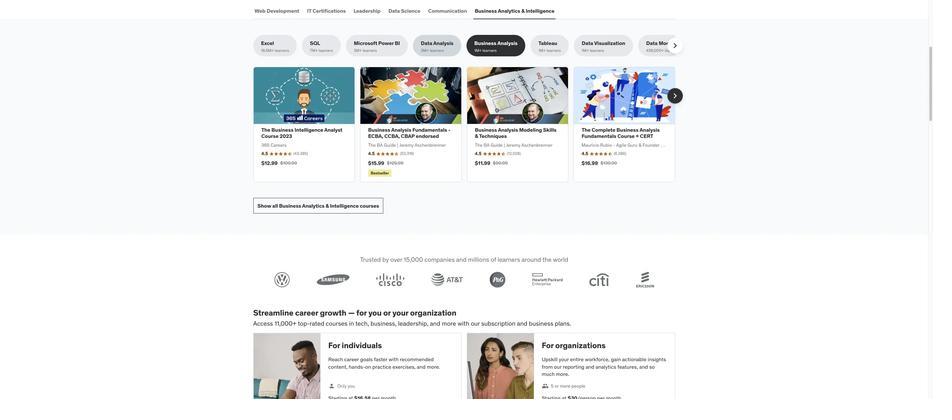 Task type: locate. For each thing, give the bounding box(es) containing it.
data for data analysis 3m+ learners
[[421, 40, 433, 47]]

0 vertical spatial more
[[442, 320, 457, 328]]

1 horizontal spatial more.
[[556, 371, 570, 378]]

1 1m+ from the left
[[475, 48, 482, 53]]

and inside the reach career goals faster with recommended content, hands-on practice exercises, and more.
[[417, 364, 426, 371]]

more down organization
[[442, 320, 457, 328]]

business
[[529, 320, 554, 328]]

16.6m+
[[261, 48, 274, 53]]

of
[[491, 256, 496, 264]]

2 vertical spatial &
[[326, 203, 329, 209]]

it certifications button
[[306, 3, 347, 19]]

learners inside data modeling 439,000+ learners
[[665, 48, 680, 53]]

1 vertical spatial modeling
[[520, 127, 542, 133]]

data modeling 439,000+ learners
[[647, 40, 682, 53]]

1 horizontal spatial 3m+
[[421, 48, 429, 53]]

your
[[393, 308, 409, 319], [559, 357, 569, 363]]

& inside business analysis modeling skills & techniques
[[475, 133, 479, 140]]

0 horizontal spatial or
[[384, 308, 391, 319]]

the complete business analysis fundamentals course + cert
[[582, 127, 660, 140]]

1 vertical spatial career
[[345, 357, 359, 363]]

your up the leadership,
[[393, 308, 409, 319]]

intelligence inside the business intelligence analyst course 2023
[[295, 127, 324, 133]]

for
[[329, 341, 340, 351], [542, 341, 554, 351]]

data left science
[[389, 7, 400, 14]]

our right 'from'
[[554, 364, 562, 371]]

1 horizontal spatial more
[[560, 384, 571, 390]]

your inside streamline career growth — for you or your organization access 11,000+ top-rated courses in tech, business, leadership, and more with our subscription and business plans.
[[393, 308, 409, 319]]

intelligence
[[526, 7, 555, 14], [295, 127, 324, 133], [330, 203, 359, 209]]

insights
[[648, 357, 667, 363]]

0 horizontal spatial for
[[329, 341, 340, 351]]

1 3m+ from the left
[[354, 48, 362, 53]]

data science button
[[387, 3, 422, 19]]

1 vertical spatial with
[[389, 357, 399, 363]]

web development
[[255, 7, 299, 14]]

or inside streamline career growth — for you or your organization access 11,000+ top-rated courses in tech, business, leadership, and more with our subscription and business plans.
[[384, 308, 391, 319]]

career for reach
[[345, 357, 359, 363]]

the left complete on the right top of page
[[582, 127, 591, 133]]

3 1m+ from the left
[[582, 48, 589, 53]]

fundamentals inside the complete business analysis fundamentals course + cert
[[582, 133, 617, 140]]

2 the from the left
[[582, 127, 591, 133]]

you right 'for'
[[369, 308, 382, 319]]

and down organization
[[430, 320, 441, 328]]

1 horizontal spatial fundamentals
[[582, 133, 617, 140]]

analysis inside business analysis 1m+ learners
[[498, 40, 518, 47]]

0 vertical spatial more.
[[427, 364, 441, 371]]

0 horizontal spatial more
[[442, 320, 457, 328]]

hewlett packard enterprise logo image
[[532, 274, 563, 287]]

more.
[[427, 364, 441, 371], [556, 371, 570, 378]]

people
[[572, 384, 586, 390]]

for individuals
[[329, 341, 382, 351]]

0 horizontal spatial with
[[389, 357, 399, 363]]

our
[[471, 320, 480, 328], [554, 364, 562, 371]]

for for for organizations
[[542, 341, 554, 351]]

0 vertical spatial you
[[369, 308, 382, 319]]

& for show all business analytics & intelligence courses
[[326, 203, 329, 209]]

the left 2023
[[262, 127, 271, 133]]

analysis
[[434, 40, 454, 47], [498, 40, 518, 47], [391, 127, 412, 133], [498, 127, 519, 133], [640, 127, 660, 133]]

data for data visualization 1m+ learners
[[582, 40, 594, 47]]

0 vertical spatial &
[[522, 7, 525, 14]]

0 vertical spatial intelligence
[[526, 7, 555, 14]]

1 the from the left
[[262, 127, 271, 133]]

career for streamline
[[295, 308, 319, 319]]

0 horizontal spatial intelligence
[[295, 127, 324, 133]]

data up 439,000+
[[647, 40, 658, 47]]

the business intelligence analyst course 2023
[[262, 127, 343, 140]]

data inside the 'data analysis 3m+ learners'
[[421, 40, 433, 47]]

analysis inside business analysis modeling skills & techniques
[[498, 127, 519, 133]]

upskill
[[542, 357, 558, 363]]

0 vertical spatial with
[[458, 320, 470, 328]]

data left visualization
[[582, 40, 594, 47]]

faster
[[374, 357, 388, 363]]

1 vertical spatial courses
[[326, 320, 348, 328]]

learners inside sql 7m+ learners
[[319, 48, 333, 53]]

course left 2023
[[262, 133, 279, 140]]

0 horizontal spatial modeling
[[520, 127, 542, 133]]

0 vertical spatial modeling
[[659, 40, 682, 47]]

1m+ inside data visualization 1m+ learners
[[582, 48, 589, 53]]

our inside streamline career growth — for you or your organization access 11,000+ top-rated courses in tech, business, leadership, and more with our subscription and business plans.
[[471, 320, 480, 328]]

0 horizontal spatial analytics
[[302, 203, 325, 209]]

1 vertical spatial more.
[[556, 371, 570, 378]]

top-
[[298, 320, 310, 328]]

1 horizontal spatial you
[[369, 308, 382, 319]]

visualization
[[595, 40, 626, 47]]

course left +
[[618, 133, 635, 140]]

1 course from the left
[[262, 133, 279, 140]]

or up business,
[[384, 308, 391, 319]]

0 horizontal spatial fundamentals
[[413, 127, 448, 133]]

reach
[[329, 357, 343, 363]]

data inside data visualization 1m+ learners
[[582, 40, 594, 47]]

business inside business analysis modeling skills & techniques
[[475, 127, 497, 133]]

2 horizontal spatial intelligence
[[526, 7, 555, 14]]

0 horizontal spatial the
[[262, 127, 271, 133]]

career inside the reach career goals faster with recommended content, hands-on practice exercises, and more.
[[345, 357, 359, 363]]

analysis inside the 'data analysis 3m+ learners'
[[434, 40, 454, 47]]

course inside the complete business analysis fundamentals course + cert
[[618, 133, 635, 140]]

1 horizontal spatial your
[[559, 357, 569, 363]]

1 vertical spatial or
[[555, 384, 559, 390]]

1 vertical spatial you
[[348, 384, 355, 390]]

data visualization 1m+ learners
[[582, 40, 626, 53]]

subscription
[[482, 320, 516, 328]]

bi
[[395, 40, 400, 47]]

tableau
[[539, 40, 558, 47]]

analysis for 1m+
[[498, 40, 518, 47]]

0 horizontal spatial 1m+
[[475, 48, 482, 53]]

1 horizontal spatial our
[[554, 364, 562, 371]]

for up upskill
[[542, 341, 554, 351]]

data for data modeling 439,000+ learners
[[647, 40, 658, 47]]

your up reporting
[[559, 357, 569, 363]]

1 for from the left
[[329, 341, 340, 351]]

0 vertical spatial courses
[[360, 203, 379, 209]]

on
[[366, 364, 371, 371]]

1 vertical spatial intelligence
[[295, 127, 324, 133]]

and down recommended
[[417, 364, 426, 371]]

analysis for modeling
[[498, 127, 519, 133]]

0 vertical spatial career
[[295, 308, 319, 319]]

business inside business analysis 1m+ learners
[[475, 40, 497, 47]]

1 horizontal spatial with
[[458, 320, 470, 328]]

analyst
[[325, 127, 343, 133]]

carousel element
[[253, 67, 683, 183]]

data inside data science button
[[389, 7, 400, 14]]

7m+
[[310, 48, 318, 53]]

streamline
[[253, 308, 294, 319]]

2 small image from the left
[[542, 384, 549, 390]]

15,000
[[404, 256, 423, 264]]

1 small image from the left
[[329, 384, 335, 390]]

ericsson logo image
[[637, 272, 655, 288]]

development
[[267, 7, 299, 14]]

techniques
[[480, 133, 507, 140]]

certifications
[[313, 7, 346, 14]]

0 horizontal spatial 3m+
[[354, 48, 362, 53]]

more right 5
[[560, 384, 571, 390]]

2 for from the left
[[542, 341, 554, 351]]

more. down recommended
[[427, 364, 441, 371]]

0 horizontal spatial small image
[[329, 384, 335, 390]]

0 horizontal spatial &
[[326, 203, 329, 209]]

career up top-
[[295, 308, 319, 319]]

2 1m+ from the left
[[539, 48, 546, 53]]

1 horizontal spatial career
[[345, 357, 359, 363]]

it certifications
[[307, 7, 346, 14]]

you right only at left bottom
[[348, 384, 355, 390]]

analysis inside business analysis fundamentals - ecba, ccba, cbap endorsed
[[391, 127, 412, 133]]

courses
[[360, 203, 379, 209], [326, 320, 348, 328]]

rated
[[310, 320, 325, 328]]

business
[[475, 7, 497, 14], [475, 40, 497, 47], [272, 127, 294, 133], [368, 127, 391, 133], [475, 127, 497, 133], [617, 127, 639, 133], [279, 203, 301, 209]]

volkswagen logo image
[[274, 272, 290, 288]]

analysis for 3m+
[[434, 40, 454, 47]]

0 vertical spatial or
[[384, 308, 391, 319]]

small image left only at left bottom
[[329, 384, 335, 390]]

with inside the reach career goals faster with recommended content, hands-on practice exercises, and more.
[[389, 357, 399, 363]]

goals
[[361, 357, 373, 363]]

0 vertical spatial analytics
[[498, 7, 521, 14]]

our left "subscription"
[[471, 320, 480, 328]]

2 3m+ from the left
[[421, 48, 429, 53]]

1 vertical spatial our
[[554, 364, 562, 371]]

fundamentals
[[413, 127, 448, 133], [582, 133, 617, 140]]

more inside streamline career growth — for you or your organization access 11,000+ top-rated courses in tech, business, leadership, and more with our subscription and business plans.
[[442, 320, 457, 328]]

features,
[[618, 364, 639, 371]]

3m+
[[354, 48, 362, 53], [421, 48, 429, 53]]

trusted
[[360, 256, 381, 264]]

1 horizontal spatial intelligence
[[330, 203, 359, 209]]

0 horizontal spatial course
[[262, 133, 279, 140]]

1 horizontal spatial analytics
[[498, 7, 521, 14]]

analysis for fundamentals
[[391, 127, 412, 133]]

gain
[[611, 357, 621, 363]]

analytics
[[498, 7, 521, 14], [302, 203, 325, 209]]

1 horizontal spatial for
[[542, 341, 554, 351]]

career inside streamline career growth — for you or your organization access 11,000+ top-rated courses in tech, business, leadership, and more with our subscription and business plans.
[[295, 308, 319, 319]]

excel
[[261, 40, 274, 47]]

small image
[[329, 384, 335, 390], [542, 384, 549, 390]]

data inside data modeling 439,000+ learners
[[647, 40, 658, 47]]

web development button
[[253, 3, 301, 19]]

more. up 5 or more people
[[556, 371, 570, 378]]

1 horizontal spatial 1m+
[[539, 48, 546, 53]]

for up reach
[[329, 341, 340, 351]]

1 horizontal spatial or
[[555, 384, 559, 390]]

11,000+
[[275, 320, 297, 328]]

cbap
[[401, 133, 415, 140]]

organizations
[[556, 341, 606, 351]]

learners inside the 'data analysis 3m+ learners'
[[430, 48, 444, 53]]

0 horizontal spatial courses
[[326, 320, 348, 328]]

the complete business analysis fundamentals course + cert link
[[582, 127, 660, 140]]

with inside streamline career growth — for you or your organization access 11,000+ top-rated courses in tech, business, leadership, and more with our subscription and business plans.
[[458, 320, 470, 328]]

2 horizontal spatial &
[[522, 7, 525, 14]]

hands-
[[349, 364, 366, 371]]

0 horizontal spatial our
[[471, 320, 480, 328]]

& inside button
[[522, 7, 525, 14]]

procter & gamble logo image
[[490, 272, 506, 288]]

companies
[[425, 256, 455, 264]]

entire
[[571, 357, 584, 363]]

data
[[389, 7, 400, 14], [421, 40, 433, 47], [582, 40, 594, 47], [647, 40, 658, 47]]

2 horizontal spatial 1m+
[[582, 48, 589, 53]]

or right 5
[[555, 384, 559, 390]]

1 horizontal spatial modeling
[[659, 40, 682, 47]]

0 vertical spatial your
[[393, 308, 409, 319]]

learners inside 'excel 16.6m+ learners'
[[275, 48, 289, 53]]

excel 16.6m+ learners
[[261, 40, 289, 53]]

from
[[542, 364, 553, 371]]

0 vertical spatial our
[[471, 320, 480, 328]]

upskill your entire workforce, gain actionable insights from our reporting and analytics features, and so much more.
[[542, 357, 667, 378]]

0 horizontal spatial career
[[295, 308, 319, 319]]

the inside the complete business analysis fundamentals course + cert
[[582, 127, 591, 133]]

organization
[[410, 308, 457, 319]]

modeling left skills
[[520, 127, 542, 133]]

modeling inside business analysis modeling skills & techniques
[[520, 127, 542, 133]]

1 horizontal spatial &
[[475, 133, 479, 140]]

learners inside data visualization 1m+ learners
[[590, 48, 605, 53]]

1 vertical spatial &
[[475, 133, 479, 140]]

1 vertical spatial your
[[559, 357, 569, 363]]

1 horizontal spatial the
[[582, 127, 591, 133]]

0 horizontal spatial more.
[[427, 364, 441, 371]]

modeling up 439,000+
[[659, 40, 682, 47]]

2 course from the left
[[618, 133, 635, 140]]

more
[[442, 320, 457, 328], [560, 384, 571, 390]]

the inside the business intelligence analyst course 2023
[[262, 127, 271, 133]]

1 horizontal spatial courses
[[360, 203, 379, 209]]

1m+ inside business analysis 1m+ learners
[[475, 48, 482, 53]]

1 horizontal spatial small image
[[542, 384, 549, 390]]

the
[[262, 127, 271, 133], [582, 127, 591, 133]]

1 horizontal spatial course
[[618, 133, 635, 140]]

career up hands-
[[345, 357, 359, 363]]

data right bi
[[421, 40, 433, 47]]

small image left 5
[[542, 384, 549, 390]]

0 horizontal spatial your
[[393, 308, 409, 319]]



Task type: vqa. For each thing, say whether or not it's contained in the screenshot.
Be creative. Students won't see behind the scenes. No one will know if you're surrounded by pillows for soundproofing...unless you tell other instructors in the community!
no



Task type: describe. For each thing, give the bounding box(es) containing it.
3m+ inside microsoft power bi 3m+ learners
[[354, 48, 362, 53]]

more. inside upskill your entire workforce, gain actionable insights from our reporting and analytics features, and so much more.
[[556, 371, 570, 378]]

1m+ for data visualization
[[582, 48, 589, 53]]

topic filters element
[[253, 35, 690, 57]]

over
[[391, 256, 402, 264]]

analytics inside button
[[498, 7, 521, 14]]

business analysis fundamentals - ecba, ccba, cbap endorsed
[[368, 127, 451, 140]]

and left so
[[640, 364, 649, 371]]

only you
[[338, 384, 355, 390]]

business inside the complete business analysis fundamentals course + cert
[[617, 127, 639, 133]]

modeling inside data modeling 439,000+ learners
[[659, 40, 682, 47]]

3m+ inside the 'data analysis 3m+ learners'
[[421, 48, 429, 53]]

world
[[553, 256, 569, 264]]

samsung logo image
[[317, 275, 350, 286]]

recommended
[[400, 357, 434, 363]]

courses inside show all business analytics & intelligence courses link
[[360, 203, 379, 209]]

growth
[[320, 308, 347, 319]]

ccba,
[[385, 133, 400, 140]]

show all business analytics & intelligence courses link
[[253, 198, 384, 214]]

leadership button
[[353, 3, 382, 19]]

access
[[253, 320, 273, 328]]

small image for for individuals
[[329, 384, 335, 390]]

business inside button
[[475, 7, 497, 14]]

tableau 1m+ learners
[[539, 40, 561, 53]]

millions
[[468, 256, 490, 264]]

business analytics & intelligence button
[[474, 3, 556, 19]]

business inside the business intelligence analyst course 2023
[[272, 127, 294, 133]]

1m+ inside tableau 1m+ learners
[[539, 48, 546, 53]]

—
[[348, 308, 355, 319]]

communication button
[[427, 3, 469, 19]]

workforce,
[[585, 357, 610, 363]]

power
[[379, 40, 394, 47]]

data analysis 3m+ learners
[[421, 40, 454, 53]]

only
[[338, 384, 347, 390]]

in
[[349, 320, 354, 328]]

analytics
[[596, 364, 617, 371]]

reach career goals faster with recommended content, hands-on practice exercises, and more.
[[329, 357, 441, 371]]

it
[[307, 7, 312, 14]]

microsoft
[[354, 40, 378, 47]]

sql
[[310, 40, 320, 47]]

+
[[636, 133, 639, 140]]

leadership
[[354, 7, 381, 14]]

business inside business analysis fundamentals - ecba, ccba, cbap endorsed
[[368, 127, 391, 133]]

content,
[[329, 364, 348, 371]]

course inside the business intelligence analyst course 2023
[[262, 133, 279, 140]]

all
[[273, 203, 278, 209]]

ecba,
[[368, 133, 384, 140]]

learners inside microsoft power bi 3m+ learners
[[363, 48, 377, 53]]

more. inside the reach career goals faster with recommended content, hands-on practice exercises, and more.
[[427, 364, 441, 371]]

so
[[650, 364, 655, 371]]

citi logo image
[[590, 274, 610, 287]]

plans.
[[555, 320, 572, 328]]

courses inside streamline career growth — for you or your organization access 11,000+ top-rated courses in tech, business, leadership, and more with our subscription and business plans.
[[326, 320, 348, 328]]

learners inside business analysis 1m+ learners
[[483, 48, 497, 53]]

business analysis 1m+ learners
[[475, 40, 518, 53]]

1 vertical spatial more
[[560, 384, 571, 390]]

data for data science
[[389, 7, 400, 14]]

streamline career growth — for you or your organization access 11,000+ top-rated courses in tech, business, leadership, and more with our subscription and business plans.
[[253, 308, 572, 328]]

5 or more people
[[551, 384, 586, 390]]

around
[[522, 256, 541, 264]]

small image for for organizations
[[542, 384, 549, 390]]

intelligence inside button
[[526, 7, 555, 14]]

practice
[[373, 364, 392, 371]]

your inside upskill your entire workforce, gain actionable insights from our reporting and analytics features, and so much more.
[[559, 357, 569, 363]]

our inside upskill your entire workforce, gain actionable insights from our reporting and analytics features, and so much more.
[[554, 364, 562, 371]]

and left millions at the right bottom
[[456, 256, 467, 264]]

you inside streamline career growth — for you or your organization access 11,000+ top-rated courses in tech, business, leadership, and more with our subscription and business plans.
[[369, 308, 382, 319]]

skills
[[544, 127, 557, 133]]

business,
[[371, 320, 397, 328]]

cisco logo image
[[376, 274, 405, 287]]

endorsed
[[416, 133, 439, 140]]

-
[[449, 127, 451, 133]]

learners inside tableau 1m+ learners
[[547, 48, 561, 53]]

the
[[543, 256, 552, 264]]

business analysis modeling skills & techniques
[[475, 127, 557, 140]]

2 vertical spatial intelligence
[[330, 203, 359, 209]]

complete
[[592, 127, 616, 133]]

science
[[401, 7, 421, 14]]

much
[[542, 371, 555, 378]]

business analysis modeling skills & techniques link
[[475, 127, 557, 140]]

and down the workforce,
[[586, 364, 595, 371]]

actionable
[[623, 357, 647, 363]]

1 vertical spatial analytics
[[302, 203, 325, 209]]

for
[[357, 308, 367, 319]]

fundamentals inside business analysis fundamentals - ecba, ccba, cbap endorsed
[[413, 127, 448, 133]]

for organizations
[[542, 341, 606, 351]]

next image
[[670, 41, 681, 51]]

leadership,
[[398, 320, 429, 328]]

tech,
[[356, 320, 369, 328]]

1m+ for business analysis
[[475, 48, 482, 53]]

show
[[258, 203, 271, 209]]

att&t logo image
[[432, 274, 463, 287]]

the for course
[[262, 127, 271, 133]]

5
[[551, 384, 554, 390]]

& for business analysis modeling skills & techniques
[[475, 133, 479, 140]]

next image
[[670, 91, 681, 101]]

trusted by over 15,000 companies and millions of learners around the world
[[360, 256, 569, 264]]

the business intelligence analyst course 2023 link
[[262, 127, 343, 140]]

business analytics & intelligence
[[475, 7, 555, 14]]

analysis inside the complete business analysis fundamentals course + cert
[[640, 127, 660, 133]]

sql 7m+ learners
[[310, 40, 333, 53]]

the for fundamentals
[[582, 127, 591, 133]]

0 horizontal spatial you
[[348, 384, 355, 390]]

individuals
[[342, 341, 382, 351]]

data science
[[389, 7, 421, 14]]

cert
[[641, 133, 654, 140]]

for for for individuals
[[329, 341, 340, 351]]

2023
[[280, 133, 292, 140]]

by
[[383, 256, 389, 264]]

microsoft power bi 3m+ learners
[[354, 40, 400, 53]]

and left business
[[517, 320, 528, 328]]



